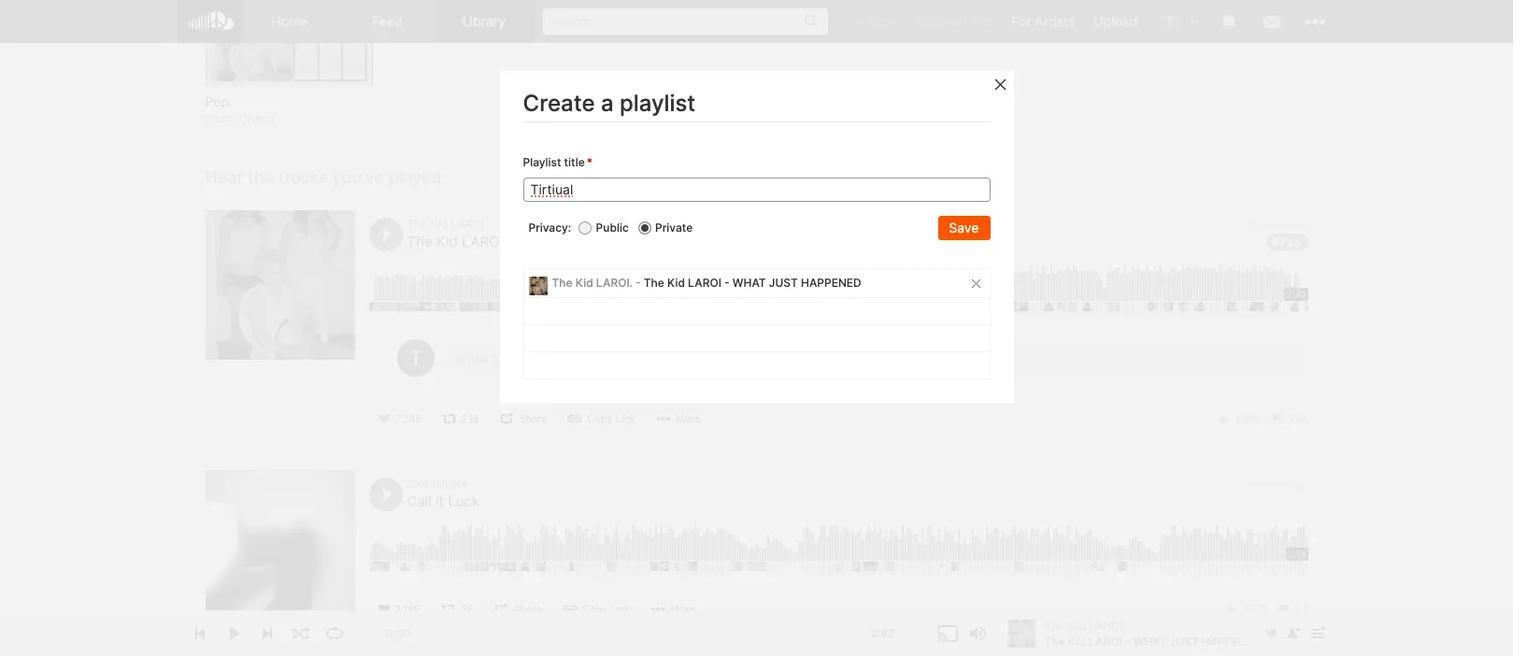 Task type: locate. For each thing, give the bounding box(es) containing it.
0 vertical spatial laroi.
[[451, 217, 487, 231]]

pop down days
[[1281, 235, 1302, 249]]

1 ago from the top
[[1289, 217, 1308, 231]]

1 try from the left
[[847, 13, 867, 29]]

0 horizontal spatial tara schultz's avatar element
[[397, 340, 434, 377]]

2,189 button
[[369, 600, 430, 620]]

0 vertical spatial link
[[616, 413, 636, 426]]

the down private
[[644, 276, 665, 290]]

pop link down pop element
[[205, 93, 374, 111]]

call it luck element
[[205, 471, 355, 620]]

just
[[563, 233, 599, 251], [769, 276, 798, 290]]

what left public
[[518, 233, 559, 251]]

laroi.
[[451, 217, 487, 231], [596, 276, 633, 290]]

1 vertical spatial just
[[769, 276, 798, 290]]

Playlist title text field
[[523, 178, 991, 202]]

306 link
[[1271, 413, 1308, 426]]

save button
[[939, 216, 991, 241]]

private
[[655, 221, 693, 235]]

share
[[519, 413, 547, 426], [514, 603, 542, 616]]

the kid laroi - what just happened element
[[205, 211, 355, 360], [529, 277, 547, 295]]

tara schultz's avatar element right upload link
[[1157, 9, 1181, 34]]

the
[[248, 167, 274, 187]]

pop link down days
[[1267, 234, 1308, 251]]

hear
[[205, 167, 243, 187]]

0 horizontal spatial happened
[[603, 233, 678, 251]]

for artists
[[1012, 13, 1076, 29]]

just inside the kid laroi. the kid laroi - what just happened
[[563, 233, 599, 251]]

dxrknova
[[407, 477, 468, 491]]

0 vertical spatial copy link
[[587, 413, 636, 426]]

0 vertical spatial track stats element
[[1218, 409, 1308, 430]]

title
[[564, 156, 585, 170]]

the kid laroi. the kid laroi - what just happened
[[407, 217, 678, 251]]

copy
[[587, 413, 613, 426], [582, 603, 607, 616]]

0 vertical spatial happened
[[603, 233, 678, 251]]

more for 28
[[670, 603, 695, 616]]

pop up music
[[205, 94, 229, 110]]

library link
[[436, 0, 533, 43]]

1 vertical spatial more button
[[644, 600, 705, 620]]

copy link
[[587, 413, 636, 426], [582, 603, 630, 616]]

0 horizontal spatial pop
[[205, 94, 229, 110]]

0 horizontal spatial try
[[847, 13, 867, 29]]

0 horizontal spatial laroi
[[462, 233, 504, 251]]

1 horizontal spatial what
[[733, 276, 766, 290]]

1 vertical spatial pop
[[1281, 235, 1302, 249]]

for artists link
[[1002, 0, 1085, 42]]

try next pro
[[916, 13, 993, 29]]

1 vertical spatial copy link button
[[556, 600, 640, 620]]

playlist
[[620, 90, 696, 117]]

0 vertical spatial copy
[[587, 413, 613, 426]]

1 vertical spatial happened
[[801, 276, 862, 290]]

happened up the kid laroi.         - the kid laroi - what just happened
[[603, 233, 678, 251]]

2 ago from the top
[[1289, 477, 1308, 491]]

track stats element containing 257k
[[1224, 600, 1308, 620]]

21
[[1245, 217, 1257, 231]]

ago inside 21 days ago pop
[[1289, 217, 1308, 231]]

21 days ago pop
[[1245, 217, 1308, 249]]

track stats element containing 236k
[[1218, 409, 1308, 430]]

call
[[407, 493, 432, 511]]

try
[[847, 13, 867, 29], [916, 13, 936, 29]]

home
[[272, 13, 308, 29]]

ago right days
[[1289, 217, 1308, 231]]

tara schultz's avatar element
[[1157, 9, 1181, 34], [397, 340, 434, 377]]

2 horizontal spatial -
[[725, 276, 730, 290]]

-
[[507, 233, 514, 251], [636, 276, 641, 290], [725, 276, 730, 290]]

home link
[[242, 0, 339, 43]]

the
[[407, 217, 428, 231], [407, 233, 433, 251], [552, 276, 573, 290], [644, 276, 665, 290]]

0 vertical spatial copy link button
[[561, 409, 645, 430]]

0 vertical spatial pop link
[[205, 93, 374, 111]]

0 vertical spatial more
[[676, 413, 701, 426]]

1 horizontal spatial the kid laroi - what just happened element
[[529, 277, 547, 295]]

played:
[[389, 167, 446, 187]]

artists
[[1035, 13, 1076, 29]]

0 vertical spatial more button
[[650, 409, 710, 430]]

save
[[949, 220, 979, 236]]

0 vertical spatial what
[[518, 233, 559, 251]]

more button
[[650, 409, 710, 430], [644, 600, 705, 620]]

1 horizontal spatial happened
[[801, 276, 862, 290]]

1 vertical spatial laroi.
[[596, 276, 633, 290]]

pop
[[205, 94, 229, 110], [1281, 235, 1302, 249]]

0 horizontal spatial just
[[563, 233, 599, 251]]

track stats element for 28
[[1224, 600, 1308, 620]]

copy for 28
[[582, 603, 607, 616]]

more
[[676, 413, 701, 426], [670, 603, 695, 616]]

1 vertical spatial laroi
[[688, 276, 722, 290]]

track stats element
[[1218, 409, 1308, 430], [1224, 600, 1308, 620]]

1 horizontal spatial laroi.
[[596, 276, 633, 290]]

28
[[461, 603, 474, 616]]

share button for 218
[[493, 409, 557, 430]]

public
[[596, 221, 629, 235]]

laroi down the kid laroi. link
[[462, 233, 504, 251]]

kid
[[431, 217, 448, 231], [437, 233, 458, 251], [576, 276, 593, 290], [668, 276, 685, 290]]

1 vertical spatial track stats element
[[1224, 600, 1308, 620]]

0 horizontal spatial what
[[518, 233, 559, 251]]

1 vertical spatial tara schultz's avatar element
[[397, 340, 434, 377]]

kid down played:
[[431, 217, 448, 231]]

share button right 218
[[493, 409, 557, 430]]

1 horizontal spatial pop link
[[1267, 234, 1308, 251]]

happened up write a comment text box
[[801, 276, 862, 290]]

try next pro link
[[906, 0, 1002, 42]]

laroi
[[462, 233, 504, 251], [688, 276, 722, 290]]

1 vertical spatial what
[[733, 276, 766, 290]]

236k
[[1236, 413, 1262, 426]]

laroi. up the kid laroi - what just happened link on the top left of the page
[[451, 217, 487, 231]]

0 vertical spatial share
[[519, 413, 547, 426]]

the down played:
[[407, 217, 428, 231]]

happened
[[603, 233, 678, 251], [801, 276, 862, 290]]

ago right month
[[1289, 477, 1308, 491]]

you've
[[333, 167, 384, 187]]

1 vertical spatial share
[[514, 603, 542, 616]]

share button right 28 in the bottom left of the page
[[488, 600, 551, 620]]

1 vertical spatial copy
[[582, 603, 607, 616]]

dxrknova link
[[407, 477, 468, 491]]

1 vertical spatial more
[[670, 603, 695, 616]]

next
[[939, 13, 969, 29]]

tara schultz's avatar element up 7,298 at the left bottom of the page
[[397, 340, 434, 377]]

0 horizontal spatial pop link
[[205, 93, 374, 111]]

1 horizontal spatial try
[[916, 13, 936, 29]]

None search field
[[533, 0, 838, 42]]

try go+ link
[[838, 0, 906, 42]]

tracks
[[279, 167, 328, 187]]

0 vertical spatial ago
[[1289, 217, 1308, 231]]

laroi. inside the kid laroi. the kid laroi - what just happened
[[451, 217, 487, 231]]

copy link button
[[561, 409, 645, 430], [556, 600, 640, 620]]

54
[[1295, 603, 1308, 616]]

laroi down private
[[688, 276, 722, 290]]

2 try from the left
[[916, 13, 936, 29]]

0 vertical spatial share button
[[493, 409, 557, 430]]

pop music charts
[[205, 94, 275, 125]]

share button
[[493, 409, 557, 430], [488, 600, 551, 620]]

pop inside 21 days ago pop
[[1281, 235, 1302, 249]]

laroi. down public
[[596, 276, 633, 290]]

feed
[[372, 13, 402, 29]]

1 vertical spatial copy link
[[582, 603, 630, 616]]

1 vertical spatial link
[[610, 603, 630, 616]]

1
[[1243, 477, 1248, 491]]

it
[[436, 493, 444, 511]]

pop link
[[205, 93, 374, 111], [1267, 234, 1308, 251]]

0 vertical spatial laroi
[[462, 233, 504, 251]]

try left the go+
[[847, 13, 867, 29]]

laroi. for kid
[[451, 217, 487, 231]]

laroi inside the kid laroi. the kid laroi - what just happened
[[462, 233, 504, 251]]

try left next
[[916, 13, 936, 29]]

what down "playlist title" "text box"
[[733, 276, 766, 290]]

link
[[616, 413, 636, 426], [610, 603, 630, 616]]

306
[[1289, 413, 1308, 426]]

ago
[[1289, 217, 1308, 231], [1289, 477, 1308, 491]]

1 horizontal spatial just
[[769, 276, 798, 290]]

0 vertical spatial just
[[563, 233, 599, 251]]

feed link
[[339, 0, 436, 43]]

1 vertical spatial share button
[[488, 600, 551, 620]]

hear the tracks you've played:
[[205, 167, 446, 187]]

what inside the kid laroi. the kid laroi - what just happened
[[518, 233, 559, 251]]

share for 28
[[514, 603, 542, 616]]

0 horizontal spatial laroi.
[[451, 217, 487, 231]]

what
[[518, 233, 559, 251], [733, 276, 766, 290]]

try go+
[[847, 13, 897, 29]]

share right 28 in the bottom left of the page
[[514, 603, 542, 616]]

0 horizontal spatial the kid laroi - what just happened element
[[205, 211, 355, 360]]

1 horizontal spatial pop
[[1281, 235, 1302, 249]]

go+
[[871, 13, 897, 29]]

music
[[205, 111, 237, 125]]

more for 218
[[676, 413, 701, 426]]

a
[[601, 90, 614, 117]]

0 horizontal spatial -
[[507, 233, 514, 251]]

try for try go+
[[847, 13, 867, 29]]

1 vertical spatial ago
[[1289, 477, 1308, 491]]

0 vertical spatial pop
[[205, 94, 229, 110]]

share right 218
[[519, 413, 547, 426]]

1 horizontal spatial tara schultz's avatar element
[[1157, 9, 1181, 34]]



Task type: describe. For each thing, give the bounding box(es) containing it.
257k
[[1242, 603, 1269, 616]]

copy link button for 28
[[556, 600, 640, 620]]

1 horizontal spatial laroi
[[688, 276, 722, 290]]

7,298 button
[[369, 409, 431, 430]]

more button for 28
[[644, 600, 705, 620]]

luck
[[448, 493, 480, 511]]

link for 218
[[616, 413, 636, 426]]

kid down the kid laroi - what just happened link on the top left of the page
[[576, 276, 593, 290]]

copy for 218
[[587, 413, 613, 426]]

218 button
[[435, 409, 488, 430]]

upload link
[[1085, 0, 1148, 42]]

54 link
[[1277, 603, 1308, 616]]

for
[[1012, 13, 1031, 29]]

kid down private
[[668, 276, 685, 290]]

copy link for 218
[[587, 413, 636, 426]]

try for try next pro
[[916, 13, 936, 29]]

the kid laroi.         - the kid laroi - what just happened
[[552, 276, 862, 290]]

create a playlist
[[523, 90, 696, 117]]

the kid laroi. link
[[407, 217, 487, 231]]

close
[[1016, 77, 1046, 91]]

pro
[[972, 13, 993, 29]]

playlist
[[523, 156, 561, 170]]

the down the kid laroi - what just happened link on the top left of the page
[[552, 276, 573, 290]]

28 button
[[435, 600, 483, 620]]

218
[[462, 413, 479, 426]]

playlist title
[[523, 156, 585, 170]]

track stats element for 218
[[1218, 409, 1308, 430]]

link for 28
[[610, 603, 630, 616]]

- inside the kid laroi. the kid laroi - what just happened
[[507, 233, 514, 251]]

Write a comment text field
[[441, 340, 1308, 377]]

month
[[1252, 477, 1285, 491]]

laroi. for the
[[596, 276, 633, 290]]

1 horizontal spatial -
[[636, 276, 641, 290]]

charts
[[240, 111, 275, 125]]

kid down the kid laroi. link
[[437, 233, 458, 251]]

upload
[[1094, 13, 1138, 29]]

0 vertical spatial tara schultz's avatar element
[[1157, 9, 1181, 34]]

ago for 1 month ago
[[1289, 477, 1308, 491]]

library
[[463, 13, 506, 29]]

close button
[[992, 75, 1046, 93]]

pop inside pop music charts
[[205, 94, 229, 110]]

dxrknova call it luck
[[407, 477, 480, 511]]

the down the kid laroi. link
[[407, 233, 433, 251]]

2,189
[[395, 603, 421, 616]]

create
[[523, 90, 595, 117]]

call it luck link
[[407, 493, 480, 511]]

ago for 21 days ago pop
[[1289, 217, 1308, 231]]

1 month ago
[[1243, 477, 1308, 491]]

share button for 28
[[488, 600, 551, 620]]

copy link for 28
[[582, 603, 630, 616]]

privacy:
[[529, 221, 571, 235]]

days
[[1260, 217, 1285, 231]]

1 vertical spatial pop link
[[1267, 234, 1308, 251]]

share for 218
[[519, 413, 547, 426]]

pop element
[[205, 0, 374, 87]]

the kid laroi - what just happened link
[[407, 233, 678, 251]]

music charts link
[[205, 111, 275, 127]]

happened inside the kid laroi. the kid laroi - what just happened
[[603, 233, 678, 251]]

copy link button for 218
[[561, 409, 645, 430]]

Search search field
[[543, 8, 828, 35]]

7,298
[[395, 413, 421, 426]]

more button for 218
[[650, 409, 710, 430]]



Task type: vqa. For each thing, say whether or not it's contained in the screenshot.
TRACK STATS Element for 218
yes



